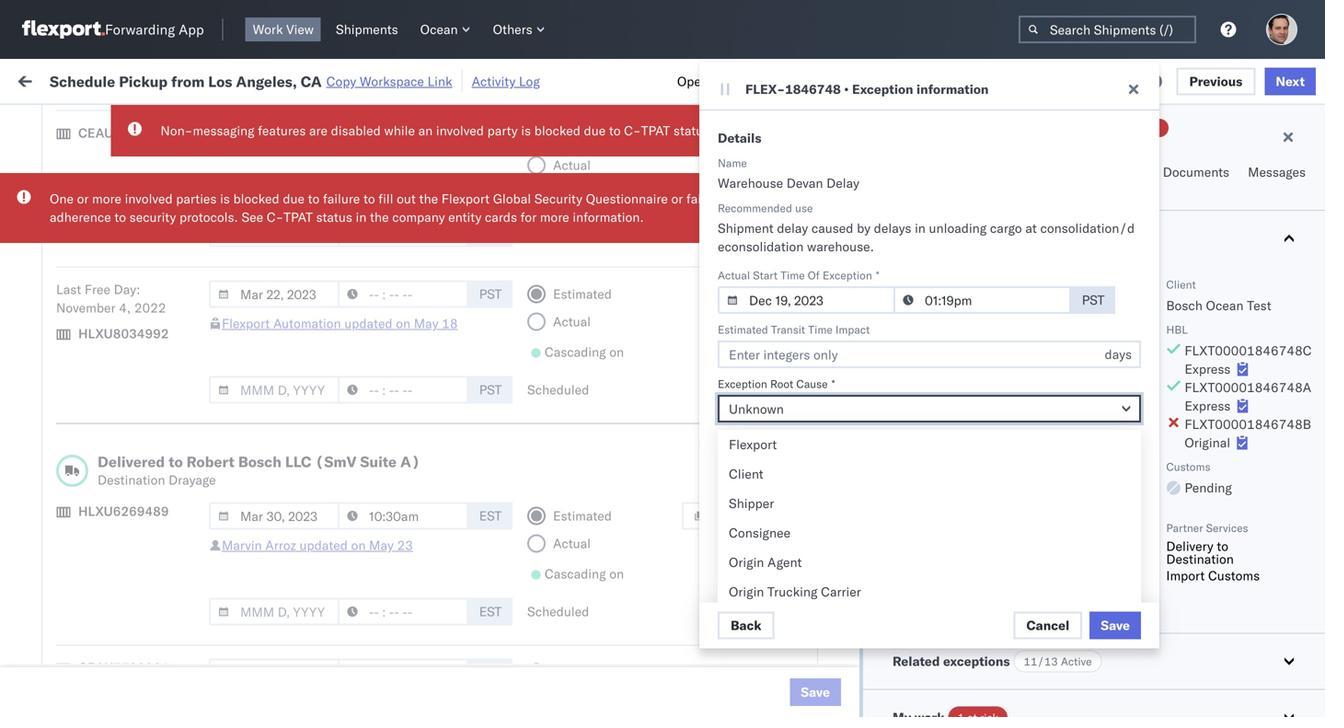 Task type: describe. For each thing, give the bounding box(es) containing it.
shipment inside shipment highlights button
[[893, 230, 952, 246]]

pst up available
[[1082, 292, 1105, 308]]

8:30
[[296, 630, 324, 646]]

time for transit
[[809, 323, 833, 336]]

ca for ceau7522281, hlxu6269489,'s schedule pickup from los angeles, ca button
[[42, 274, 60, 290]]

cancel
[[1027, 617, 1070, 633]]

bosch left viewable by at the bottom right of page
[[683, 549, 720, 565]]

hlxu6269489, for schedule pickup from los angeles, ca
[[1232, 265, 1326, 281]]

schedule delivery appointment button for 8:30 pm pst, jan 23, 2023
[[42, 628, 226, 649]]

one
[[50, 191, 74, 207]]

shipment
[[945, 278, 1001, 291]]

import inside partner services delivery to destination import customs
[[1167, 568, 1205, 584]]

consolidation/d
[[1041, 220, 1135, 236]]

2 schedule pickup from los angeles, ca from the top
[[42, 336, 248, 371]]

pst, for 6:00 am pst, dec 24, 2022
[[352, 549, 380, 565]]

1 ocean fcl from the top
[[563, 185, 628, 201]]

lhuu7894563, for 11:59 pm pst, dec 13, 2022
[[1134, 468, 1229, 484]]

11:59 for msdu7304509's schedule pickup from los angeles, ca button
[[296, 590, 332, 606]]

2 maeu94084 from the top
[[1254, 671, 1326, 687]]

1846748 left •
[[785, 81, 841, 97]]

2 flex-1846748 from the top
[[1016, 266, 1112, 282]]

1 - from the top
[[949, 630, 957, 646]]

unloading
[[929, 220, 987, 236]]

work view link
[[245, 17, 321, 41]]

test down parties
[[764, 549, 788, 565]]

9 resize handle column header from the left
[[1293, 143, 1315, 717]]

1 11:59 pm pdt, nov 4, 2022 from the top
[[296, 225, 466, 241]]

1 vertical spatial *
[[832, 377, 835, 391]]

mmm d, yyyy text field for 2nd -- : -- -- text field from the top
[[209, 220, 340, 247]]

hbl
[[1167, 323, 1188, 336]]

24,
[[411, 549, 431, 565]]

tpat inside one or more involved parties is blocked due to failure to fill out the flexport global security questionnaire or failure to demonstrate adherence to security protocols. see c-tpat status in the company entity cards for more information.
[[284, 209, 313, 225]]

suite
[[360, 452, 397, 471]]

est for scheduled
[[479, 603, 502, 620]]

pst right '8,'
[[479, 382, 502, 398]]

previous button
[[1177, 67, 1256, 95]]

destination inside partner services delivery to destination import customs
[[1167, 551, 1234, 567]]

schedule delivery appointment button for 11:59 pm pdt, nov 4, 2022
[[42, 304, 226, 325]]

ocean inside client bosch ocean test
[[1207, 297, 1244, 313]]

0 vertical spatial -- : -- -- text field
[[894, 286, 1072, 314]]

1 horizontal spatial c-
[[624, 122, 641, 139]]

nov for upload customs clearance documents
[[390, 387, 414, 403]]

delay
[[827, 175, 860, 191]]

devan
[[787, 175, 823, 191]]

confirm delivery button
[[42, 547, 140, 568]]

appointment for 11:59 pm pst, dec 13, 2022
[[151, 467, 226, 483]]

2 lagerfeld from the top
[[988, 671, 1042, 687]]

clearance for 1st upload customs clearance documents button from the top's upload customs clearance documents "link"
[[143, 174, 202, 191]]

to inside partner services delivery to destination import customs
[[1217, 538, 1229, 554]]

2022 for ceau7522281, hlxu6269489,'s schedule pickup from los angeles, ca button
[[434, 266, 466, 282]]

1 appointment from the top
[[151, 224, 226, 240]]

shipment inside recommended use shipment delay caused by delays in unloading cargo at consolidation/d econsolidation warehouse.
[[718, 220, 774, 236]]

4, down company
[[418, 266, 430, 282]]

0 horizontal spatial more
[[92, 191, 121, 207]]

ca for msdu7304509's schedule pickup from los angeles, ca button
[[42, 598, 60, 614]]

pst down cards
[[479, 286, 502, 302]]

bosch left the start
[[683, 266, 720, 282]]

ocean fcl for ceau7522281, hlxu6269489,'s schedule pickup from los angeles, ca button
[[563, 266, 628, 282]]

forwarding app link
[[22, 20, 204, 39]]

copy workspace link button
[[326, 73, 453, 89]]

1 horizontal spatial save button
[[1090, 612, 1142, 639]]

1 ceau7522281, hlxu6269489, from the top
[[1134, 225, 1326, 241]]

schedule delivery appointment for 8:30 pm pst, jan 23, 2023
[[42, 629, 226, 645]]

nov right •
[[857, 73, 881, 89]]

log
[[519, 73, 540, 89]]

1846748 down available
[[1056, 347, 1112, 363]]

track
[[488, 71, 518, 87]]

test up viewable by at the bottom right of page
[[764, 509, 788, 525]]

in inside one or more involved parties is blocked due to failure to fill out the flexport global security questionnaire or failure to demonstrate adherence to security protocols. see c-tpat status in the company entity cards for more information.
[[356, 209, 367, 225]]

pst up snooze
[[479, 129, 502, 145]]

2 integration test account - karl lagerfeld from the top
[[803, 671, 1042, 687]]

west
[[859, 185, 889, 201]]

parties
[[176, 191, 217, 207]]

6:00
[[296, 549, 324, 565]]

workitem
[[20, 151, 68, 164]]

due nov 4, 11:59 pm
[[830, 73, 958, 89]]

upload customs clearance documents link for 1st upload customs clearance documents button from the top
[[42, 174, 261, 210]]

bosch inside client bosch ocean test
[[1167, 297, 1203, 313]]

from for confirm pickup from los angeles, ca button
[[136, 499, 163, 515]]

priority shipment
[[893, 278, 1001, 291]]

2022 for confirm pickup from los angeles, ca button
[[433, 509, 465, 525]]

schedule pickup from los angeles, ca link for msdu7304509
[[42, 579, 261, 615]]

1 gvcu5265864, nyku9743990 from the top
[[1134, 630, 1323, 646]]

schedule pickup from los angeles, ca link for lhuu7894563, uetu5238478
[[42, 417, 261, 453]]

back button
[[718, 612, 775, 639]]

broker
[[1030, 337, 1063, 351]]

progress
[[287, 114, 333, 128]]

test down delays
[[884, 266, 908, 282]]

ceau7522281, hlxu6269489, for schedule pickup from los angeles, ca
[[1134, 265, 1326, 281]]

questionnaire
[[586, 191, 668, 207]]

ceau7522281, for schedule delivery appointment
[[1134, 306, 1229, 322]]

upload for 1st upload customs clearance documents button from the bottom
[[42, 377, 84, 393]]

to up mode button
[[609, 122, 621, 139]]

0 horizontal spatial no
[[432, 114, 446, 128]]

destination inside delivered to robert bosch llc (smv suite a) destination drayage
[[98, 472, 165, 488]]

my work
[[18, 67, 100, 92]]

related
[[893, 653, 940, 669]]

angeles, for schedule pickup from los angeles, ca link for lhuu7894563, uetu5238478
[[198, 418, 248, 434]]

los for 3rd schedule pickup from los angeles, ca button from the bottom of the page
[[174, 336, 194, 353]]

documents inside documents available for broker
[[1030, 323, 1087, 336]]

2 ceau7522281 from the top
[[78, 660, 169, 676]]

0 horizontal spatial import
[[155, 71, 197, 87]]

bosch up attach
[[683, 387, 720, 403]]

bosch up estimated transit time impact on the right
[[803, 306, 839, 322]]

delays
[[874, 220, 912, 236]]

2 integration from the top
[[803, 671, 866, 687]]

appointment for 8:30 pm pst, jan 23, 2023
[[151, 629, 226, 645]]

1 ceau7522281, from the top
[[1134, 225, 1229, 241]]

status : ready for work, blocked, in progress
[[100, 114, 333, 128]]

messages button
[[1241, 156, 1316, 210]]

0 vertical spatial at
[[386, 71, 397, 87]]

bosch left files
[[683, 428, 720, 444]]

2 karl from the top
[[961, 671, 984, 687]]

2022 for schedule delivery appointment button associated with 11:59 pm pdt, nov 4, 2022
[[434, 306, 466, 322]]

bosch down use
[[803, 225, 839, 241]]

documents up delivered
[[42, 395, 109, 412]]

1 schedule delivery appointment link from the top
[[42, 223, 226, 242]]

1 failure from the left
[[323, 191, 360, 207]]

schedule for schedule delivery appointment button corresponding to 11:59 pm pst, dec 13, 2022
[[42, 467, 97, 483]]

1 est from the top
[[479, 508, 502, 524]]

test down west
[[884, 225, 908, 241]]

1 vertical spatial no
[[894, 292, 911, 308]]

bookings test consignee
[[803, 590, 950, 606]]

lhuu7894563, uetu5238478 for 6:00 am pst, dec 24, 2022
[[1134, 549, 1322, 565]]

dec for 24,
[[383, 549, 407, 565]]

batch action
[[1223, 71, 1303, 87]]

3 resize handle column header from the left
[[532, 143, 554, 717]]

1 vertical spatial -- : -- -- text field
[[338, 502, 469, 530]]

5 flex-1846748 from the top
[[1016, 387, 1112, 403]]

from for schedule pickup from los angeles, ca button related to lhuu7894563, uetu5238478
[[143, 418, 170, 434]]

delay
[[777, 220, 808, 236]]

information.
[[573, 209, 644, 225]]

test down priority
[[884, 306, 908, 322]]

mbl/mawb
[[1254, 151, 1318, 164]]

of
[[808, 268, 820, 282]]

pm for schedule delivery appointment button corresponding to 11:59 pm pst, dec 13, 2022
[[336, 468, 356, 484]]

start
[[753, 268, 778, 282]]

to down client name button
[[727, 191, 739, 207]]

in inside recommended use shipment delay caused by delays in unloading cargo at consolidation/d econsolidation warehouse.
[[915, 220, 926, 236]]

confirm pickup from los angeles, ca
[[42, 499, 241, 533]]

customs down original
[[1167, 460, 1211, 474]]

operator:
[[677, 73, 733, 89]]

test down transit
[[764, 347, 788, 363]]

4 hlxu6269489, from the top
[[1232, 346, 1326, 362]]

trucking
[[768, 584, 818, 600]]

schedule delivery appointment link for 11:59 pm pst, dec 13, 2022
[[42, 466, 226, 485]]

3 mmm d, yyyy text field from the top
[[209, 659, 340, 686]]

1 or from the left
[[77, 191, 89, 207]]

flexport inside flexport button
[[811, 578, 860, 594]]

2 -- : -- -- text field from the top
[[338, 220, 469, 247]]

client for bosch
[[1167, 278, 1197, 291]]

services
[[1207, 521, 1249, 535]]

4, down 26,
[[418, 225, 430, 241]]

13,
[[418, 468, 438, 484]]

name inside button
[[716, 151, 745, 164]]

test right attach
[[764, 428, 788, 444]]

pdt, right automation
[[359, 306, 388, 322]]

11:59 pm pst, dec 13, 2022
[[296, 468, 473, 484]]

cascading for pst
[[545, 344, 606, 360]]

2022 inside last free day: november 4, 2022
[[134, 300, 166, 316]]

7 resize handle column header from the left
[[1103, 143, 1125, 717]]

1 cascading on from the top
[[545, 187, 624, 203]]

test left the cause
[[764, 387, 788, 403]]

exception root cause *
[[718, 377, 835, 391]]

11:59 for schedule delivery appointment button associated with 11:59 pm pdt, nov 4, 2022
[[296, 306, 332, 322]]

1 horizontal spatial more
[[540, 209, 570, 225]]

copy
[[326, 73, 356, 89]]

fob
[[893, 342, 918, 359]]

status
[[100, 114, 132, 128]]

1 vertical spatial exception
[[823, 268, 873, 282]]

1 uetu5238478 from the top
[[1233, 427, 1322, 443]]

test down fob
[[884, 387, 908, 403]]

while
[[384, 122, 415, 139]]

back
[[731, 617, 762, 633]]

warehouse
[[718, 175, 784, 191]]

1889466
[[1056, 428, 1112, 444]]

mmm d, yyyy text field for third -- : -- -- text field from the top
[[209, 280, 340, 308]]

pst down global
[[479, 225, 502, 241]]

6 resize handle column header from the left
[[956, 143, 978, 717]]

partner services delivery to destination import customs
[[1167, 521, 1260, 584]]

out
[[397, 191, 416, 207]]

1 lhuu7894563, from the top
[[1134, 427, 1229, 443]]

1 gvcu5265864, from the top
[[1134, 630, 1229, 646]]

1 hlxu6269489, from the top
[[1232, 225, 1326, 241]]

test down unknown text field in the bottom of the page
[[884, 428, 908, 444]]

test down bookings test consignee
[[870, 630, 894, 646]]

3 -- : -- -- text field from the top
[[338, 280, 469, 308]]

by inside recommended use shipment delay caused by delays in unloading cargo at consolidation/d econsolidation warehouse.
[[857, 220, 871, 236]]

global
[[493, 191, 531, 207]]

los for ceau7522281, hlxu6269489,'s schedule pickup from los angeles, ca button
[[174, 255, 194, 272]]

5 resize handle column header from the left
[[771, 143, 794, 717]]

3 test123456 from the top
[[1254, 347, 1326, 363]]

nov for schedule pickup from los angeles, ca
[[391, 266, 415, 282]]

pm for 8:30 pm pst, jan 23, 2023 schedule delivery appointment button
[[328, 630, 348, 646]]

620
[[358, 71, 382, 87]]

: for status
[[132, 114, 135, 128]]

pickup for msdu7304509's schedule pickup from los angeles, ca button
[[100, 580, 140, 596]]

test right the bookings
[[860, 590, 884, 606]]

by:
[[67, 113, 84, 129]]

time for start
[[781, 268, 805, 282]]

11:59 right •
[[899, 73, 935, 89]]

Search Shipments (/) text field
[[1019, 16, 1197, 43]]

11:59 down 12:00
[[296, 225, 332, 241]]

pickup up ready
[[119, 72, 168, 90]]

test up shipper
[[764, 468, 788, 484]]

customs down the hlxu8034992
[[88, 377, 139, 393]]

documents down container
[[1163, 164, 1230, 180]]

security
[[130, 209, 176, 225]]

ceau7522281, hlxu6269489, for upload customs clearance documents
[[1134, 387, 1326, 403]]

1 lhuu7894563, uetu5238478 from the top
[[1134, 427, 1322, 443]]

pm for schedule delivery appointment button associated with 11:59 pm pdt, nov 4, 2022
[[336, 306, 356, 322]]

consignee for bookings
[[888, 590, 950, 606]]

customs down workitem button
[[88, 174, 139, 191]]

(smv
[[315, 452, 357, 471]]

free
[[85, 281, 110, 297]]

1 cascading from the top
[[545, 187, 606, 203]]

Enter integers only number field
[[718, 341, 1142, 368]]

4:00 pm pst, dec 23, 2022
[[296, 509, 465, 525]]

vandelay for vandelay west
[[803, 185, 856, 201]]

0 vertical spatial exception
[[852, 81, 914, 97]]

to left security
[[115, 209, 126, 225]]

blocked,
[[225, 114, 271, 128]]

in
[[274, 114, 284, 128]]

clearance for upload customs clearance documents "link" associated with 1st upload customs clearance documents button from the bottom
[[143, 377, 202, 393]]

confirm delivery link
[[42, 547, 140, 566]]

1846748 right cargo
[[1056, 225, 1112, 241]]

12:00 am pdt, sep 26, 2022
[[296, 185, 474, 201]]

bosch down recommended
[[683, 225, 720, 241]]

2022 for confirm delivery button
[[434, 549, 466, 565]]

2 schedule pickup from los angeles, ca button from the top
[[42, 336, 261, 374]]

involved inside one or more involved parties is blocked due to failure to fill out the flexport global security questionnaire or failure to demonstrate adherence to security protocols. see c-tpat status in the company entity cards for more information.
[[125, 191, 173, 207]]

8 resize handle column header from the left
[[1223, 143, 1245, 717]]

0 vertical spatial is
[[521, 122, 531, 139]]

robert
[[187, 452, 235, 471]]

last
[[56, 281, 81, 297]]

documents down workitem
[[42, 193, 109, 209]]

pickup for 3rd schedule pickup from los angeles, ca button from the bottom of the page
[[100, 336, 140, 353]]

entity
[[448, 209, 482, 225]]

0 vertical spatial due
[[584, 122, 606, 139]]

nov down out
[[391, 225, 415, 241]]

11:59 pm pdt, nov 4, 2022 for schedule pickup from los angeles, ca
[[296, 266, 466, 282]]

active
[[1061, 655, 1092, 668]]

2 test123456 from the top
[[1254, 306, 1326, 322]]

test up unknown text field in the bottom of the page
[[884, 347, 908, 363]]

1 2130387 from the top
[[1056, 630, 1112, 646]]

0 vertical spatial *
[[876, 268, 880, 282]]

client bosch ocean test
[[1167, 278, 1272, 313]]

pm for ceau7522281, hlxu6269489,'s schedule pickup from los angeles, ca button
[[336, 266, 356, 282]]

1 horizontal spatial blocked
[[535, 122, 581, 139]]

bosch down warehouse.
[[803, 266, 839, 282]]

bosch up the cause
[[803, 347, 839, 363]]

consignee for flexport
[[772, 590, 834, 606]]

1 nyku9743990 from the top
[[1232, 630, 1323, 646]]

c- inside one or more involved parties is blocked due to failure to fill out the flexport global security questionnaire or failure to demonstrate adherence to security protocols. see c-tpat status in the company entity cards for more information.
[[267, 209, 284, 225]]

impact
[[836, 323, 870, 336]]

0 horizontal spatial the
[[370, 209, 389, 225]]

uetu5238478 for 6:00 am pst, dec 24, 2022
[[1233, 549, 1322, 565]]

container numbers button
[[1125, 139, 1226, 172]]

2 - from the top
[[949, 671, 957, 687]]

schedule pickup from rotterdam, netherlands button
[[42, 660, 261, 698]]

disabled
[[331, 122, 381, 139]]

delivered
[[98, 452, 165, 471]]

flxt00001846748c
[[1185, 342, 1312, 359]]

1 integration test account - karl lagerfeld from the top
[[803, 630, 1042, 646]]

from for schedule pickup from rotterdam, netherlands button in the bottom left of the page
[[143, 661, 170, 677]]

schedule pickup from los angeles, ca for msdu7304509
[[42, 580, 248, 614]]

est for estimated
[[479, 664, 502, 680]]

los for confirm pickup from los angeles, ca button
[[166, 499, 187, 515]]

bosch down the cause
[[803, 428, 839, 444]]

for inside documents available for broker
[[1137, 323, 1151, 336]]

upload for 1st upload customs clearance documents button from the top
[[42, 174, 84, 191]]

jan for 23,
[[382, 630, 403, 646]]

delivery for 11:59 pm pdt, nov 4, 2022
[[100, 305, 147, 321]]

agent
[[768, 554, 802, 570]]

jan for 12,
[[390, 590, 411, 606]]

bosch up exception root cause *
[[683, 347, 720, 363]]

4, right •
[[884, 73, 896, 89]]

pickup for schedule pickup from los angeles, ca button related to lhuu7894563, uetu5238478
[[100, 418, 140, 434]]

2 or from the left
[[672, 191, 683, 207]]

1 upload customs clearance documents button from the top
[[42, 174, 261, 212]]

others button
[[486, 17, 553, 41]]

(0)
[[319, 71, 343, 87]]

los up the status : ready for work, blocked, in progress
[[208, 72, 232, 90]]

bosch right "root" at the right of page
[[803, 387, 839, 403]]

2 gvcu5265864, nyku9743990 from the top
[[1134, 670, 1323, 686]]

2 nyku9743990 from the top
[[1232, 670, 1323, 686]]

flex-1846748 • exception information
[[746, 81, 989, 97]]



Task type: vqa. For each thing, say whether or not it's contained in the screenshot.
the Container within the Container Numbers 'button'
no



Task type: locate. For each thing, give the bounding box(es) containing it.
container numbers
[[1134, 143, 1183, 172]]

angeles, inside confirm pickup from los angeles, ca
[[190, 499, 241, 515]]

involved
[[436, 122, 484, 139], [125, 191, 173, 207]]

1 vertical spatial blocked
[[233, 191, 280, 207]]

0 vertical spatial flex-2130387
[[1016, 630, 1112, 646]]

ocean fcl for confirm delivery button
[[563, 549, 628, 565]]

schedule for schedule pickup from los angeles, ca button related to lhuu7894563, uetu5238478
[[42, 418, 97, 434]]

Unknown text field
[[718, 395, 1142, 423]]

1 vertical spatial may
[[369, 537, 394, 553]]

an
[[418, 122, 433, 139]]

list box containing flexport
[[718, 430, 1142, 717]]

viewable for viewable by
[[727, 552, 780, 568]]

for inside one or more involved parties is blocked due to failure to fill out the flexport global security questionnaire or failure to demonstrate adherence to security protocols. see c-tpat status in the company entity cards for more information.
[[521, 209, 537, 225]]

upload customs clearance documents link down the hlxu8034992
[[42, 376, 261, 413]]

name inside name warehouse devan delay
[[718, 156, 747, 170]]

0 vertical spatial upload
[[42, 174, 84, 191]]

2023 for 8:30 pm pst, jan 23, 2023
[[429, 630, 461, 646]]

1 vertical spatial integration test account - karl lagerfeld
[[803, 671, 1042, 687]]

2 upload from the top
[[42, 377, 84, 393]]

schedule pickup from los angeles, ca button down security
[[42, 255, 261, 293]]

snoozed
[[381, 114, 424, 128]]

updated for arroz
[[300, 537, 348, 553]]

0 horizontal spatial work
[[200, 71, 232, 87]]

security
[[535, 191, 583, 207]]

in right delays
[[915, 220, 926, 236]]

llc
[[285, 452, 312, 471]]

pending for documents available for broker
[[1048, 357, 1096, 373]]

bosch down econsolidation
[[683, 306, 720, 322]]

1 vertical spatial 2023
[[429, 630, 461, 646]]

failure down client name on the right
[[687, 191, 724, 207]]

due
[[830, 73, 854, 89]]

2 upload customs clearance documents button from the top
[[42, 376, 261, 415]]

1 vertical spatial upload customs clearance documents button
[[42, 376, 261, 415]]

upload
[[42, 174, 84, 191], [42, 377, 84, 393]]

on
[[470, 71, 485, 87], [610, 187, 624, 203], [396, 315, 411, 331], [610, 344, 624, 360], [351, 537, 366, 553], [610, 566, 624, 582]]

schedule delivery appointment link up the hlxu8034992
[[42, 304, 226, 323]]

2 horizontal spatial for
[[1137, 323, 1151, 336]]

1 vertical spatial viewable
[[727, 552, 780, 568]]

to inside delivered to robert bosch llc (smv suite a) destination drayage
[[169, 452, 183, 471]]

upload customs clearance documents link down workitem button
[[42, 174, 261, 210]]

0 vertical spatial maeu94084
[[1254, 630, 1326, 646]]

no right 'snoozed'
[[432, 114, 446, 128]]

0 horizontal spatial time
[[781, 268, 805, 282]]

ocean fcl for schedule delivery appointment button associated with 11:59 pm pdt, nov 4, 2022
[[563, 306, 628, 322]]

may left the 23 in the bottom of the page
[[369, 537, 394, 553]]

save for save button to the left
[[801, 684, 830, 700]]

bookings
[[803, 590, 857, 606]]

estimated for fourth -- : -- -- text field from the top
[[553, 286, 612, 302]]

from inside confirm pickup from los angeles, ca
[[136, 499, 163, 515]]

3 ceau7522281, from the top
[[1134, 306, 1229, 322]]

mbl/mawb n button
[[1245, 146, 1326, 165]]

pickup
[[119, 72, 168, 90], [100, 255, 140, 272], [100, 336, 140, 353], [100, 418, 140, 434], [93, 499, 132, 515], [100, 580, 140, 596], [100, 661, 140, 677]]

mode inside button
[[563, 151, 592, 164]]

client inside button
[[683, 151, 713, 164]]

0 vertical spatial est
[[479, 508, 502, 524]]

snoozed : no
[[381, 114, 446, 128]]

0 vertical spatial work
[[253, 21, 283, 37]]

ceau7522281, hlxu6269489, up "hbl" at top
[[1134, 265, 1326, 281]]

2 schedule pickup from los angeles, ca link from the top
[[42, 336, 261, 372]]

11:59 for schedule delivery appointment button corresponding to 11:59 pm pst, dec 13, 2022
[[296, 468, 332, 484]]

3 lhuu7894563, uetu5238478 from the top
[[1134, 508, 1322, 524]]

lhuu7894563,
[[1134, 427, 1229, 443], [1134, 468, 1229, 484], [1134, 508, 1229, 524], [1134, 549, 1229, 565]]

4 schedule delivery appointment from the top
[[42, 629, 226, 645]]

delivery down hlxu6269489
[[93, 548, 140, 564]]

test down econsolidation
[[764, 266, 788, 282]]

omkar
[[733, 73, 775, 89]]

1 vertical spatial scheduled
[[528, 382, 590, 398]]

schedule pickup from los angeles, ca for lhuu7894563, uetu5238478
[[42, 418, 248, 452]]

1 vertical spatial by
[[783, 552, 797, 568]]

11:59 pm pdt, nov 4, 2022
[[296, 225, 466, 241], [296, 266, 466, 282], [296, 306, 466, 322]]

1 flex-1846748 from the top
[[1016, 225, 1112, 241]]

delivery inside button
[[93, 548, 140, 564]]

involved up security
[[125, 191, 173, 207]]

2 upload customs clearance documents from the top
[[42, 377, 202, 412]]

los inside confirm pickup from los angeles, ca
[[166, 499, 187, 515]]

from down delivered
[[136, 499, 163, 515]]

files
[[754, 431, 778, 445]]

1 integration from the top
[[803, 630, 866, 646]]

to up status
[[308, 191, 320, 207]]

8:30 pm pst, jan 23, 2023
[[296, 630, 461, 646]]

confirm for confirm pickup from los angeles, ca
[[42, 499, 89, 515]]

2 cascading on from the top
[[545, 344, 624, 360]]

nyku9743990
[[1232, 630, 1323, 646], [1232, 670, 1323, 686]]

viewable down shipper
[[718, 524, 763, 538]]

mmm d, yyyy text field for arroz
[[209, 598, 340, 626]]

upload down the hlxu8034992
[[42, 377, 84, 393]]

schedule pickup from los angeles, ca for ceau7522281, hlxu6269489,
[[42, 255, 248, 290]]

flexport inside list box
[[729, 436, 777, 452]]

flexport. image
[[22, 20, 105, 39]]

viewable parties
[[718, 524, 801, 538]]

lagerfeld down 11/13
[[988, 671, 1042, 687]]

1 : from the left
[[132, 114, 135, 128]]

appointment for 11:59 pm pdt, nov 4, 2022
[[151, 305, 226, 321]]

2 flex-2130387 from the top
[[1016, 671, 1112, 687]]

2 resize handle column header from the left
[[468, 143, 490, 717]]

lhuu7894563, for 4:00 pm pst, dec 23, 2022
[[1134, 508, 1229, 524]]

-
[[949, 630, 957, 646], [949, 671, 957, 687]]

angeles, for confirm pickup from los angeles, ca link
[[190, 499, 241, 515]]

1 vertical spatial nyku9743990
[[1232, 670, 1323, 686]]

schedule for 3rd schedule pickup from los angeles, ca button from the bottom of the page
[[42, 336, 97, 353]]

1846748 up 1889466
[[1056, 387, 1112, 403]]

schedule pickup from los angeles, ca link down security
[[42, 255, 261, 291]]

integration test account - karl lagerfeld up related
[[803, 630, 1042, 646]]

1 upload customs clearance documents link from the top
[[42, 174, 261, 210]]

delivery for 6:00 am pst, dec 24, 2022
[[93, 548, 140, 564]]

1 vertical spatial involved
[[125, 191, 173, 207]]

confirm inside button
[[42, 548, 89, 564]]

1 vertical spatial 11:59 pm pdt, nov 4, 2022
[[296, 266, 466, 282]]

documents up broker
[[1030, 323, 1087, 336]]

2 clearance from the top
[[143, 377, 202, 393]]

2 2130387 from the top
[[1056, 671, 1112, 687]]

flex-1889466
[[1016, 428, 1112, 444]]

delivery inside partner services delivery to destination import customs
[[1167, 538, 1214, 554]]

0 vertical spatial 11:59 pm pdt, nov 4, 2022
[[296, 225, 466, 241]]

-- : -- -- text field
[[338, 124, 469, 151], [338, 220, 469, 247], [338, 280, 469, 308], [338, 376, 469, 404], [338, 659, 469, 686]]

0 vertical spatial tpat
[[641, 122, 670, 139]]

3 schedule delivery appointment from the top
[[42, 467, 226, 483]]

23, for dec
[[410, 509, 430, 525]]

0 horizontal spatial blocked
[[233, 191, 280, 207]]

2 ceau7522281, hlxu6269489, from the top
[[1134, 265, 1326, 281]]

the down fill
[[370, 209, 389, 225]]

pst
[[479, 129, 502, 145], [479, 225, 502, 241], [479, 286, 502, 302], [1082, 292, 1105, 308], [479, 382, 502, 398]]

0 vertical spatial mode
[[563, 151, 592, 164]]

failure
[[323, 191, 360, 207], [687, 191, 724, 207]]

ceau7522281, for schedule pickup from los angeles, ca
[[1134, 265, 1229, 281]]

non-messaging features are disabled while an involved party is blocked due to c-tpat status.
[[161, 122, 714, 139]]

scheduled for est
[[528, 603, 590, 620]]

scheduled
[[528, 225, 590, 241], [528, 382, 590, 398], [528, 603, 590, 620]]

1 vertical spatial save button
[[790, 678, 841, 706]]

c-
[[624, 122, 641, 139], [267, 209, 284, 225]]

schedule delivery appointment button up the hlxu8034992
[[42, 304, 226, 325]]

ca inside confirm pickup from los angeles, ca
[[42, 517, 60, 533]]

schedule delivery appointment link for 11:59 pm pdt, nov 4, 2022
[[42, 304, 226, 323]]

1 vertical spatial cascading
[[545, 344, 606, 360]]

time left of
[[781, 268, 805, 282]]

0 vertical spatial 2023
[[437, 590, 469, 606]]

may for 18
[[414, 315, 439, 331]]

vandelay west
[[803, 185, 889, 201]]

1 horizontal spatial save
[[1101, 617, 1131, 633]]

arroz
[[265, 537, 296, 553]]

clearance down the hlxu8034992
[[143, 377, 202, 393]]

1 test123456 from the top
[[1254, 225, 1326, 241]]

2 vertical spatial dec
[[383, 549, 407, 565]]

1 ceau7522281 from the top
[[78, 125, 169, 141]]

confirm down hlxu6269489
[[42, 548, 89, 564]]

1 confirm from the top
[[42, 499, 89, 515]]

2022 for schedule delivery appointment button corresponding to 11:59 pm pst, dec 13, 2022
[[441, 468, 473, 484]]

1 vertical spatial ceau7522281
[[78, 660, 169, 676]]

0 vertical spatial time
[[781, 268, 805, 282]]

4 -- : -- -- text field from the top
[[338, 376, 469, 404]]

vandelay down client name on the right
[[683, 185, 736, 201]]

0 vertical spatial nyku9743990
[[1232, 630, 1323, 646]]

resize handle column header
[[263, 143, 285, 717], [468, 143, 490, 717], [532, 143, 554, 717], [652, 143, 674, 717], [771, 143, 794, 717], [956, 143, 978, 717], [1103, 143, 1125, 717], [1223, 143, 1245, 717], [1293, 143, 1315, 717]]

6 ocean fcl from the top
[[563, 387, 628, 403]]

pdt, down fill
[[359, 225, 388, 241]]

delivery for 8:30 pm pst, jan 23, 2023
[[100, 629, 147, 645]]

ceau7522281 up the netherlands
[[78, 660, 169, 676]]

1 schedule delivery appointment from the top
[[42, 224, 226, 240]]

23
[[397, 537, 413, 553]]

0 vertical spatial updated
[[345, 315, 393, 331]]

3 hlxu6269489, from the top
[[1232, 306, 1326, 322]]

customs down services
[[1209, 568, 1260, 584]]

flxt00001846748b
[[1185, 416, 1312, 432]]

4 resize handle column header from the left
[[652, 143, 674, 717]]

from
[[171, 72, 205, 90], [143, 255, 170, 272], [143, 336, 170, 353], [143, 418, 170, 434], [136, 499, 163, 515], [143, 580, 170, 596], [143, 661, 170, 677]]

2022
[[442, 185, 474, 201], [434, 225, 466, 241], [434, 266, 466, 282], [134, 300, 166, 316], [434, 306, 466, 322], [432, 387, 464, 403], [441, 468, 473, 484], [433, 509, 465, 525], [434, 549, 466, 565]]

flxt00001846748a
[[1185, 379, 1312, 395]]

previous
[[1190, 73, 1243, 89]]

4 schedule pickup from los angeles, ca button from the top
[[42, 579, 261, 617]]

1 horizontal spatial mode
[[1030, 278, 1058, 291]]

transit
[[771, 323, 806, 336]]

pst, down the 11:59 pm pst, jan 12, 2023
[[351, 630, 379, 646]]

2 upload customs clearance documents link from the top
[[42, 376, 261, 413]]

mmm d, yyyy text field for automation
[[209, 376, 340, 404]]

4 schedule delivery appointment link from the top
[[42, 628, 226, 647]]

3 schedule delivery appointment link from the top
[[42, 466, 226, 485]]

delivery up hlxu6269489
[[100, 467, 147, 483]]

2 vertical spatial cascading
[[545, 566, 606, 582]]

pm for msdu7304509's schedule pickup from los angeles, ca button
[[336, 590, 356, 606]]

1 maeu94084 from the top
[[1254, 630, 1326, 646]]

customs inside partner services delivery to destination import customs
[[1209, 568, 1260, 584]]

schedule pickup from los angeles, ca button for lhuu7894563, uetu5238478
[[42, 417, 261, 455]]

1 mmm d, yyyy text field from the top
[[209, 376, 340, 404]]

demo
[[735, 590, 769, 606]]

cascading for est
[[545, 566, 606, 582]]

customs
[[88, 174, 139, 191], [88, 377, 139, 393], [1167, 460, 1211, 474], [1209, 568, 1260, 584]]

schedule pickup from los angeles, ca down last free day: november 4, 2022
[[42, 336, 248, 371]]

23,
[[410, 509, 430, 525], [406, 630, 426, 646]]

schedule pickup from los angeles, ca button down confirm delivery button
[[42, 579, 261, 617]]

scheduled for pst
[[528, 382, 590, 398]]

exceptions
[[944, 653, 1010, 669]]

2 est from the top
[[479, 603, 502, 620]]

ocean fcl for 1st upload customs clearance documents button from the bottom
[[563, 387, 628, 403]]

11/13
[[1024, 655, 1058, 668]]

1 horizontal spatial in
[[915, 220, 926, 236]]

4 flex-1846748 from the top
[[1016, 347, 1112, 363]]

2 vertical spatial est
[[479, 664, 502, 680]]

delivery for 11:59 pm pst, dec 13, 2022
[[100, 467, 147, 483]]

demonstrate
[[742, 191, 816, 207]]

1846748 up documents available for broker
[[1056, 306, 1112, 322]]

1 karl from the top
[[961, 630, 984, 646]]

1 vertical spatial am
[[328, 549, 349, 565]]

blocked up see at top left
[[233, 191, 280, 207]]

nov for schedule delivery appointment
[[391, 306, 415, 322]]

attach files
[[718, 431, 778, 445]]

schedule for ceau7522281, hlxu6269489,'s schedule pickup from los angeles, ca button
[[42, 255, 97, 272]]

to up drayage
[[169, 452, 183, 471]]

1 account from the top
[[897, 630, 946, 646]]

1 vertical spatial origin
[[729, 584, 764, 600]]

pst, for 11:59 pm pst, jan 12, 2023
[[359, 590, 387, 606]]

2 cascading from the top
[[545, 344, 606, 360]]

0 horizontal spatial destination
[[98, 472, 165, 488]]

1 resize handle column header from the left
[[263, 143, 285, 717]]

schedule pickup from los angeles, ca
[[42, 255, 248, 290], [42, 336, 248, 371], [42, 418, 248, 452], [42, 580, 248, 614]]

estimated transit time impact
[[718, 323, 870, 336]]

0 vertical spatial cascading
[[545, 187, 606, 203]]

status
[[316, 209, 352, 225]]

name warehouse devan delay
[[718, 156, 860, 191]]

schedule for 8:30 pm pst, jan 23, 2023 schedule delivery appointment button
[[42, 629, 97, 645]]

11/13 active
[[1024, 655, 1092, 668]]

1 vertical spatial due
[[283, 191, 305, 207]]

estimated for 2nd -- : -- -- text field from the top
[[553, 129, 612, 145]]

0 horizontal spatial may
[[369, 537, 394, 553]]

5 -- : -- -- text field from the top
[[338, 659, 469, 686]]

1 lagerfeld from the top
[[988, 630, 1042, 646]]

5 hlxu6269489, from the top
[[1232, 387, 1326, 403]]

express for flxt00001846748c
[[1185, 361, 1231, 377]]

4 test123456 from the top
[[1254, 387, 1326, 403]]

import up msdu7304509
[[1167, 568, 1205, 584]]

shipment highlights
[[893, 230, 1017, 246]]

2130387 down the active
[[1056, 671, 1112, 687]]

pm for confirm pickup from los angeles, ca button
[[328, 509, 348, 525]]

list box
[[718, 430, 1142, 717]]

dec for 13,
[[390, 468, 414, 484]]

2023 right 12,
[[437, 590, 469, 606]]

0 horizontal spatial :
[[132, 114, 135, 128]]

vandelay
[[683, 185, 736, 201], [803, 185, 856, 201]]

1 horizontal spatial tpat
[[641, 122, 670, 139]]

angeles,
[[236, 72, 297, 90], [198, 255, 248, 272], [198, 336, 248, 353], [198, 418, 248, 434], [190, 499, 241, 515], [198, 580, 248, 596]]

4 ceau7522281, from the top
[[1134, 346, 1229, 362]]

3 ocean fcl from the top
[[563, 266, 628, 282]]

23, down 12,
[[406, 630, 426, 646]]

1 vertical spatial account
[[897, 671, 946, 687]]

2 express from the top
[[1185, 398, 1231, 414]]

vandelay for vandelay
[[683, 185, 736, 201]]

2 hlxu6269489, from the top
[[1232, 265, 1326, 281]]

confirm inside confirm pickup from los angeles, ca
[[42, 499, 89, 515]]

4, left 18
[[418, 306, 430, 322]]

upload customs clearance documents down the hlxu8034992
[[42, 377, 202, 412]]

schedule pickup from los angeles, ca link for ceau7522281, hlxu6269489,
[[42, 255, 261, 291]]

am
[[336, 185, 357, 201], [328, 549, 349, 565]]

test inside client bosch ocean test
[[1248, 297, 1272, 313]]

test123456 up flxt00001846748a
[[1254, 347, 1326, 363]]

1 flex-2130387 from the top
[[1016, 630, 1112, 646]]

0 vertical spatial cascading on
[[545, 187, 624, 203]]

to
[[609, 122, 621, 139], [308, 191, 320, 207], [364, 191, 375, 207], [727, 191, 739, 207], [115, 209, 126, 225], [169, 452, 183, 471], [1217, 538, 1229, 554]]

pst, up '6:00 am pst, dec 24, 2022'
[[351, 509, 379, 525]]

2 vertical spatial 11:59 pm pdt, nov 4, 2022
[[296, 306, 466, 322]]

4 uetu5238478 from the top
[[1233, 549, 1322, 565]]

2023 down 12,
[[429, 630, 461, 646]]

updated down 4:00
[[300, 537, 348, 553]]

0 horizontal spatial or
[[77, 191, 89, 207]]

delivery up the hlxu8034992
[[100, 305, 147, 321]]

upload customs clearance documents button down workitem button
[[42, 174, 261, 212]]

1 clearance from the top
[[143, 174, 202, 191]]

2 gvcu5265864, from the top
[[1134, 670, 1229, 686]]

by left delays
[[857, 220, 871, 236]]

0 vertical spatial account
[[897, 630, 946, 646]]

1 horizontal spatial vandelay
[[803, 185, 856, 201]]

schedule delivery appointment link for 8:30 pm pst, jan 23, 2023
[[42, 628, 226, 647]]

2 lhuu7894563, from the top
[[1134, 468, 1229, 484]]

confirm pickup from los angeles, ca button
[[42, 498, 261, 536]]

pst, for 4:00 pm pst, dec 23, 2022
[[351, 509, 379, 525]]

1 horizontal spatial work
[[253, 21, 283, 37]]

flexport button
[[804, 575, 885, 597]]

uetu5238478
[[1233, 427, 1322, 443], [1233, 468, 1322, 484], [1233, 508, 1322, 524], [1233, 549, 1322, 565]]

test down recommended
[[764, 225, 788, 241]]

mmm d, yyyy text field down 8:30
[[209, 659, 340, 686]]

5 ceau7522281, from the top
[[1134, 387, 1229, 403]]

1 horizontal spatial by
[[857, 220, 871, 236]]

may for 23
[[369, 537, 394, 553]]

1 horizontal spatial time
[[809, 323, 833, 336]]

3 cascading from the top
[[545, 566, 606, 582]]

2 vertical spatial exception
[[718, 377, 768, 391]]

from inside schedule pickup from rotterdam, netherlands
[[143, 661, 170, 677]]

2 vertical spatial client
[[729, 466, 764, 482]]

4:00
[[296, 509, 324, 525]]

schedule pickup from los angeles, ca button for msdu7304509
[[42, 579, 261, 617]]

by
[[857, 220, 871, 236], [783, 552, 797, 568]]

ocean inside button
[[420, 21, 458, 37]]

pdt, up flexport automation updated on may 18 button
[[359, 266, 388, 282]]

updated
[[345, 315, 393, 331], [300, 537, 348, 553]]

blocked inside one or more involved parties is blocked due to failure to fill out the flexport global security questionnaire or failure to demonstrate adherence to security protocols. see c-tpat status in the company entity cards for more information.
[[233, 191, 280, 207]]

ocean fcl for 8:30 pm pst, jan 23, 2023 schedule delivery appointment button
[[563, 630, 628, 646]]

nov left 18
[[391, 306, 415, 322]]

Search Work text field
[[707, 66, 908, 93]]

test up transit
[[764, 306, 788, 322]]

MMM D, YYYY text field
[[209, 376, 340, 404], [209, 598, 340, 626], [209, 659, 340, 686]]

angeles, for second schedule pickup from los angeles, ca link
[[198, 336, 248, 353]]

cascading on for pst
[[545, 344, 624, 360]]

0 horizontal spatial failure
[[323, 191, 360, 207]]

0 vertical spatial by
[[857, 220, 871, 236]]

angeles, for ceau7522281, hlxu6269489,'s schedule pickup from los angeles, ca link
[[198, 255, 248, 272]]

msdu7304509
[[1134, 589, 1228, 605]]

11:00
[[296, 387, 332, 403]]

1 schedule delivery appointment button from the top
[[42, 223, 226, 244]]

jan left 12,
[[390, 590, 411, 606]]

upload customs clearance documents for 1st upload customs clearance documents button from the top's upload customs clearance documents "link"
[[42, 174, 202, 209]]

client inside client bosch ocean test
[[1167, 278, 1197, 291]]

bosch left shipper
[[683, 509, 720, 525]]

schedule delivery appointment for 11:59 pm pst, dec 13, 2022
[[42, 467, 226, 483]]

pickup inside confirm pickup from los angeles, ca
[[93, 499, 132, 515]]

n
[[1321, 151, 1326, 164]]

schedule for schedule pickup from rotterdam, netherlands button in the bottom left of the page
[[42, 661, 97, 677]]

confirm pickup from los angeles, ca link
[[42, 498, 261, 534]]

0 vertical spatial origin
[[729, 554, 764, 570]]

message
[[267, 71, 319, 87]]

delivery up day:
[[100, 224, 147, 240]]

exception down warehouse.
[[823, 268, 873, 282]]

0 horizontal spatial by
[[783, 552, 797, 568]]

account up related
[[897, 630, 946, 646]]

5 ocean fcl from the top
[[563, 347, 628, 363]]

2 appointment from the top
[[151, 305, 226, 321]]

documents button
[[1156, 156, 1241, 210]]

3 11:59 pm pdt, nov 4, 2022 from the top
[[296, 306, 466, 322]]

pickup inside schedule pickup from rotterdam, netherlands
[[100, 661, 140, 677]]

4 schedule pickup from los angeles, ca from the top
[[42, 580, 248, 614]]

activity log
[[472, 73, 540, 89]]

next button
[[1265, 67, 1316, 95]]

karl
[[961, 630, 984, 646], [961, 671, 984, 687]]

pickup for ceau7522281, hlxu6269489,'s schedule pickup from los angeles, ca button
[[100, 255, 140, 272]]

2022 for 1st upload customs clearance documents button from the bottom
[[432, 387, 464, 403]]

for
[[175, 114, 190, 128], [521, 209, 537, 225], [1137, 323, 1151, 336]]

schedule inside schedule pickup from rotterdam, netherlands
[[42, 661, 97, 677]]

2 ocean fcl from the top
[[563, 225, 628, 241]]

bosch down attach
[[683, 468, 720, 484]]

163 on track
[[443, 71, 518, 87]]

1 horizontal spatial no
[[894, 292, 911, 308]]

1 horizontal spatial or
[[672, 191, 683, 207]]

bosch inside delivered to robert bosch llc (smv suite a) destination drayage
[[238, 452, 282, 471]]

client down status.
[[683, 151, 713, 164]]

11:59 pm pdt, nov 4, 2022 up 11:00 pm pst, nov 8, 2022
[[296, 306, 466, 322]]

0 horizontal spatial in
[[356, 209, 367, 225]]

pst, left '8,'
[[359, 387, 387, 403]]

1 scheduled from the top
[[528, 225, 590, 241]]

uetu5238478 for 11:59 pm pst, dec 13, 2022
[[1233, 468, 1322, 484]]

viewable
[[718, 524, 763, 538], [727, 552, 780, 568]]

1 vertical spatial karl
[[961, 671, 984, 687]]

schedule pickup from los angeles, ca button up drayage
[[42, 417, 261, 455]]

0 horizontal spatial shipment
[[718, 220, 774, 236]]

1 schedule pickup from los angeles, ca link from the top
[[42, 255, 261, 291]]

3 cascading on from the top
[[545, 566, 624, 582]]

los for msdu7304509's schedule pickup from los angeles, ca button
[[174, 580, 194, 596]]

express for flxt00001846748a
[[1185, 398, 1231, 414]]

0 vertical spatial integration test account - karl lagerfeld
[[803, 630, 1042, 646]]

viewable for viewable parties
[[718, 524, 763, 538]]

1 horizontal spatial is
[[521, 122, 531, 139]]

0 vertical spatial client
[[683, 151, 713, 164]]

origin for origin trucking carrier
[[729, 584, 764, 600]]

pst, for 8:30 pm pst, jan 23, 2023
[[351, 630, 379, 646]]

1 -- : -- -- text field from the top
[[338, 124, 469, 151]]

3 scheduled from the top
[[528, 603, 590, 620]]

action
[[1263, 71, 1303, 87]]

save for save button to the right
[[1101, 617, 1131, 633]]

1 vertical spatial -
[[949, 671, 957, 687]]

2 vertical spatial -- : -- -- text field
[[338, 598, 469, 626]]

-- : -- -- text field
[[894, 286, 1072, 314], [338, 502, 469, 530], [338, 598, 469, 626]]

schedule delivery appointment button
[[42, 223, 226, 244], [42, 304, 226, 325], [42, 466, 226, 487], [42, 628, 226, 649]]

import work button
[[155, 71, 232, 87]]

more up adherence
[[92, 191, 121, 207]]

1 vertical spatial import
[[1167, 568, 1205, 584]]

1 vertical spatial est
[[479, 603, 502, 620]]

0 vertical spatial am
[[336, 185, 357, 201]]

consignee inside list box
[[729, 525, 791, 541]]

0 vertical spatial blocked
[[535, 122, 581, 139]]

1 vertical spatial more
[[540, 209, 570, 225]]

from up work,
[[171, 72, 205, 90]]

at inside recommended use shipment delay caused by delays in unloading cargo at consolidation/d econsolidation warehouse.
[[1026, 220, 1037, 236]]

2 account from the top
[[897, 671, 946, 687]]

pst, for 11:00 pm pst, nov 8, 2022
[[359, 387, 387, 403]]

due inside one or more involved parties is blocked due to failure to fill out the flexport global security questionnaire or failure to demonstrate adherence to security protocols. see c-tpat status in the company entity cards for more information.
[[283, 191, 305, 207]]

is right party
[[521, 122, 531, 139]]

1 vertical spatial time
[[809, 323, 833, 336]]

0 vertical spatial involved
[[436, 122, 484, 139]]

0 vertical spatial lagerfeld
[[988, 630, 1042, 646]]

10 ocean fcl from the top
[[563, 630, 628, 646]]

use
[[796, 201, 813, 215]]

0 vertical spatial clearance
[[143, 174, 202, 191]]

pdt, left sep
[[360, 185, 389, 201]]

hlxu6269489, for upload customs clearance documents
[[1232, 387, 1326, 403]]

1 vertical spatial flex-2130387
[[1016, 671, 1112, 687]]

2 scheduled from the top
[[528, 382, 590, 398]]

account
[[897, 630, 946, 646], [897, 671, 946, 687]]

express up original
[[1185, 398, 1231, 414]]

warehouse.
[[807, 238, 875, 255]]

from for msdu7304509's schedule pickup from los angeles, ca button
[[143, 580, 170, 596]]

1 horizontal spatial involved
[[436, 122, 484, 139]]

schedule delivery appointment button for 11:59 pm pst, dec 13, 2022
[[42, 466, 226, 487]]

2 vertical spatial cascading on
[[545, 566, 624, 582]]

origin trucking carrier
[[729, 584, 861, 600]]

messaging
[[193, 122, 255, 139]]

may
[[414, 315, 439, 331], [369, 537, 394, 553]]

0 vertical spatial karl
[[961, 630, 984, 646]]

estimated for bottom -- : -- -- text box
[[553, 508, 612, 524]]

0 vertical spatial express
[[1185, 361, 1231, 377]]

0 vertical spatial gvcu5265864, nyku9743990
[[1134, 630, 1323, 646]]

0 vertical spatial the
[[419, 191, 438, 207]]

schedule pickup from los angeles, ca button for ceau7522281, hlxu6269489,
[[42, 255, 261, 293]]

3 appointment from the top
[[151, 467, 226, 483]]

to down services
[[1217, 538, 1229, 554]]

4, inside last free day: november 4, 2022
[[119, 300, 131, 316]]

test down related
[[870, 671, 894, 687]]

abcdefg78
[[1254, 428, 1326, 444]]

3 flex-1846748 from the top
[[1016, 306, 1112, 322]]

root
[[771, 377, 794, 391]]

0 horizontal spatial is
[[220, 191, 230, 207]]

1 horizontal spatial import
[[1167, 568, 1205, 584]]

is inside one or more involved parties is blocked due to failure to fill out the flexport global security questionnaire or failure to demonstrate adherence to security protocols. see c-tpat status in the company entity cards for more information.
[[220, 191, 230, 207]]

uetu5238478 for 4:00 pm pst, dec 23, 2022
[[1233, 508, 1322, 524]]

0 horizontal spatial save button
[[790, 678, 841, 706]]

lhuu7894563, uetu5238478 for 4:00 pm pst, dec 23, 2022
[[1134, 508, 1322, 524]]

mode up security
[[563, 151, 592, 164]]

is up protocols.
[[220, 191, 230, 207]]

destination down delivered
[[98, 472, 165, 488]]

1846748 down consolidation/d
[[1056, 266, 1112, 282]]

confirm for confirm delivery
[[42, 548, 89, 564]]

flexport inside one or more involved parties is blocked due to failure to fill out the flexport global security questionnaire or failure to demonstrate adherence to security protocols. see c-tpat status in the company entity cards for more information.
[[442, 191, 490, 207]]

delivery up schedule pickup from rotterdam, netherlands
[[100, 629, 147, 645]]

karl down exceptions
[[961, 671, 984, 687]]

1 vertical spatial mmm d, yyyy text field
[[209, 598, 340, 626]]

0 horizontal spatial c-
[[267, 209, 284, 225]]

pickup down last free day: november 4, 2022
[[100, 336, 140, 353]]

1 vertical spatial upload customs clearance documents link
[[42, 376, 261, 413]]

1 vertical spatial destination
[[1167, 551, 1234, 567]]

2 schedule delivery appointment from the top
[[42, 305, 226, 321]]

MMM D, YYYY text field
[[209, 124, 340, 151], [209, 220, 340, 247], [209, 280, 340, 308], [718, 286, 896, 314], [209, 502, 340, 530]]

2 failure from the left
[[687, 191, 724, 207]]

11:59 up 11:00
[[296, 306, 332, 322]]

3 uetu5238478 from the top
[[1233, 508, 1322, 524]]

23, up the 23 in the bottom of the page
[[410, 509, 430, 525]]

hlxu6269489, for schedule delivery appointment
[[1232, 306, 1326, 322]]

status.
[[674, 122, 714, 139]]

ca for confirm pickup from los angeles, ca button
[[42, 517, 60, 533]]

1 horizontal spatial for
[[521, 209, 537, 225]]

schedule pickup from los angeles, ca link down last free day: november 4, 2022
[[42, 336, 261, 372]]

5 ceau7522281, hlxu6269489, from the top
[[1134, 387, 1326, 403]]

schedule pickup from los angeles, ca down security
[[42, 255, 248, 290]]

4 appointment from the top
[[151, 629, 226, 645]]

1 vertical spatial cascading on
[[545, 344, 624, 360]]

3 schedule pickup from los angeles, ca from the top
[[42, 418, 248, 452]]

schedule delivery appointment up schedule pickup from rotterdam, netherlands
[[42, 629, 226, 645]]

4 ceau7522281, hlxu6269489, from the top
[[1134, 346, 1326, 362]]

8,
[[417, 387, 429, 403]]

econsolidation
[[718, 238, 804, 255]]

schedule delivery appointment
[[42, 224, 226, 240], [42, 305, 226, 321], [42, 467, 226, 483], [42, 629, 226, 645]]

ctpat block
[[1102, 121, 1161, 135]]

0 horizontal spatial client
[[683, 151, 713, 164]]

2 11:59 pm pdt, nov 4, 2022 from the top
[[296, 266, 466, 282]]

flex-
[[746, 81, 785, 97], [1016, 225, 1056, 241], [1016, 266, 1056, 282], [1016, 306, 1056, 322], [1016, 347, 1056, 363], [1016, 387, 1056, 403], [1016, 428, 1056, 444], [1016, 630, 1056, 646], [1016, 671, 1056, 687]]

pickup for schedule pickup from rotterdam, netherlands button in the bottom left of the page
[[100, 661, 140, 677]]

to left fill
[[364, 191, 375, 207]]

from for 3rd schedule pickup from los angeles, ca button from the bottom of the page
[[143, 336, 170, 353]]

0 vertical spatial for
[[175, 114, 190, 128]]

23, for jan
[[406, 630, 426, 646]]



